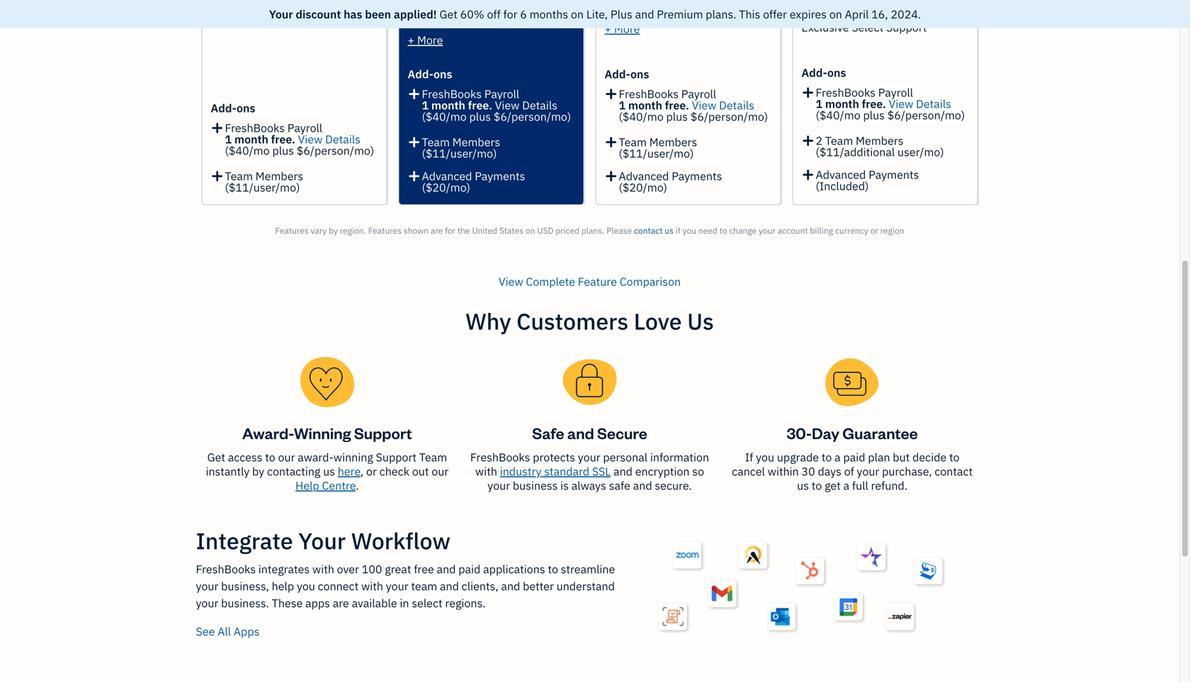 Task type: locate. For each thing, give the bounding box(es) containing it.
winning
[[294, 423, 351, 443]]

($11/user/mo)
[[422, 146, 497, 161], [619, 146, 694, 161], [225, 180, 300, 195]]

0 horizontal spatial our
[[278, 450, 295, 465]]

team
[[825, 133, 853, 148], [422, 135, 450, 150], [619, 135, 647, 150], [225, 169, 253, 184], [419, 450, 447, 465]]

payments up states
[[475, 169, 525, 184]]

customers
[[517, 306, 629, 336]]

centre
[[322, 478, 356, 493]]

0 horizontal spatial + more
[[408, 33, 443, 47]]

award-
[[298, 450, 334, 465]]

0 vertical spatial with
[[475, 464, 497, 479]]

check
[[380, 464, 410, 479]]

plans. left this
[[706, 7, 737, 22]]

1 horizontal spatial are
[[431, 225, 443, 236]]

1 horizontal spatial on
[[571, 7, 584, 22]]

1 horizontal spatial features
[[368, 225, 402, 236]]

1 vertical spatial by
[[252, 464, 264, 479]]

to inside integrate your workflow freshbooks integrates with over 100 great free and paid applications to streamline your business, help you connect with your team and clients, and better understand your business. these apps are available in select regions.
[[548, 562, 558, 577]]

support right the select
[[886, 20, 927, 35]]

by right instantly
[[252, 464, 264, 479]]

decide
[[913, 450, 947, 465]]

comparison
[[620, 274, 681, 289]]

0 horizontal spatial advanced payments ($20/mo)
[[422, 169, 525, 195]]

encryption
[[635, 464, 690, 479]]

support up winning
[[354, 423, 412, 443]]

+ right "months"
[[605, 21, 612, 36]]

0 horizontal spatial with
[[312, 562, 334, 577]]

please
[[607, 225, 632, 236]]

1 horizontal spatial our
[[432, 464, 449, 479]]

freshbooks protects your personal information with
[[470, 450, 709, 479]]

1 vertical spatial contact
[[935, 464, 973, 479]]

region.
[[340, 225, 366, 236]]

0 vertical spatial by
[[329, 225, 338, 236]]

2 vertical spatial you
[[297, 579, 315, 594]]

0 vertical spatial you
[[683, 225, 696, 236]]

regions.
[[445, 596, 486, 611]]

your down safe and secure
[[578, 450, 601, 465]]

support inside get access to our award-winning support team instantly by contacting us
[[376, 450, 417, 465]]

2 features from the left
[[368, 225, 402, 236]]

0 vertical spatial support
[[886, 20, 927, 35]]

0 horizontal spatial +
[[408, 33, 415, 47]]

plus image
[[802, 84, 815, 98], [211, 168, 224, 182], [605, 170, 618, 182]]

new
[[943, 60, 974, 80]]

0 horizontal spatial paid
[[459, 562, 481, 577]]

0 vertical spatial or
[[871, 225, 879, 236]]

1 vertical spatial with
[[312, 562, 334, 577]]

2 horizontal spatial plus image
[[802, 84, 815, 98]]

clients,
[[462, 579, 499, 594]]

features
[[275, 225, 309, 236], [368, 225, 402, 236]]

0 horizontal spatial for
[[445, 225, 456, 236]]

see all apps button
[[196, 623, 260, 652]]

0 horizontal spatial features
[[275, 225, 309, 236]]

get left the access
[[207, 450, 225, 465]]

advanced up "contact us" link
[[619, 169, 669, 184]]

2 horizontal spatial you
[[756, 450, 774, 465]]

($20/mo)
[[422, 180, 471, 195], [619, 180, 668, 195]]

this
[[739, 7, 761, 22]]

apps
[[305, 596, 330, 611]]

our inside the here , or check out our help centre .
[[432, 464, 449, 479]]

1 horizontal spatial you
[[683, 225, 696, 236]]

support right ,
[[376, 450, 417, 465]]

by right vary
[[329, 225, 338, 236]]

1 horizontal spatial advanced payments ($20/mo)
[[619, 169, 722, 195]]

2 vertical spatial with
[[361, 579, 383, 594]]

dashboard
[[295, 53, 425, 87]]

dedicated
[[812, 9, 863, 23]]

1 vertical spatial your
[[298, 526, 346, 556]]

for
[[503, 7, 518, 22], [910, 9, 924, 23], [445, 225, 456, 236]]

2 horizontal spatial with
[[475, 464, 497, 479]]

0 vertical spatial your
[[269, 7, 293, 22]]

freshbooks payroll 1 month free. view details ($40/mo plus $6/person/mo)
[[816, 85, 965, 123], [422, 86, 571, 124], [619, 86, 768, 124], [225, 120, 374, 158]]

us down upgrade
[[797, 478, 809, 493]]

or left region
[[871, 225, 879, 236]]

1 vertical spatial you
[[756, 450, 774, 465]]

+ more down applied!
[[408, 33, 443, 47]]

0 horizontal spatial are
[[333, 596, 349, 611]]

0 horizontal spatial ($20/mo)
[[422, 180, 471, 195]]

personal
[[603, 450, 648, 465]]

1 vertical spatial paid
[[459, 562, 481, 577]]

your inside the 30-day guarantee if you upgrade to a paid plan but decide to cancel within 30 days of your purchase, contact us to get a full refund.
[[857, 464, 880, 479]]

2 horizontal spatial advanced
[[816, 167, 866, 182]]

support inside a dedicated number for exclusive select support
[[886, 20, 927, 35]]

($20/mo) up "contact us" link
[[619, 180, 668, 195]]

0 horizontal spatial get
[[207, 450, 225, 465]]

1 horizontal spatial ($11/user/mo)
[[422, 146, 497, 161]]

your left discount
[[269, 7, 293, 22]]

paid
[[844, 450, 866, 465], [459, 562, 481, 577]]

us left if
[[665, 225, 674, 236]]

1 horizontal spatial plans.
[[706, 7, 737, 22]]

on left the lite,
[[571, 7, 584, 22]]

0 vertical spatial a
[[835, 450, 841, 465]]

2 horizontal spatial us
[[797, 478, 809, 493]]

for left the
[[445, 225, 456, 236]]

advanced payments ($20/mo) up if
[[619, 169, 722, 195]]

paid up clients,
[[459, 562, 481, 577]]

here , or check out our help centre .
[[296, 464, 449, 493]]

payments
[[869, 167, 919, 182], [475, 169, 525, 184], [672, 169, 722, 184]]

0 horizontal spatial us
[[323, 464, 335, 479]]

+ more link left premium
[[605, 21, 640, 36]]

your discount has been applied! get 60% off for 6 months on lite, plus and premium plans. this offer expires on april 16, 2024.
[[269, 7, 921, 22]]

for right number
[[910, 9, 924, 23]]

get left 60%
[[440, 7, 458, 22]]

0 horizontal spatial team members ($11/user/mo)
[[225, 169, 303, 195]]

team
[[411, 579, 437, 594]]

1 horizontal spatial with
[[361, 579, 383, 594]]

are
[[431, 225, 443, 236], [333, 596, 349, 611]]

payments inside advanced payments (included)
[[869, 167, 919, 182]]

payments up need
[[672, 169, 722, 184]]

us left here link
[[323, 464, 335, 479]]

with left industry
[[475, 464, 497, 479]]

0 horizontal spatial contact
[[634, 225, 663, 236]]

plans. right priced
[[582, 225, 605, 236]]

our left award-
[[278, 450, 295, 465]]

to right 30
[[822, 450, 832, 465]]

2 vertical spatial support
[[376, 450, 417, 465]]

payroll
[[878, 85, 913, 100], [485, 86, 519, 101], [681, 86, 716, 101], [288, 120, 323, 135]]

your
[[759, 225, 776, 236], [578, 450, 601, 465], [857, 464, 880, 479], [488, 478, 510, 493], [196, 579, 218, 594], [386, 579, 409, 594], [196, 596, 218, 611]]

secure
[[597, 423, 647, 443]]

1
[[816, 96, 823, 111], [422, 98, 429, 113], [619, 98, 626, 113], [225, 132, 232, 147]]

select
[[852, 20, 884, 35]]

are right shown
[[431, 225, 443, 236]]

has
[[344, 7, 362, 22]]

these
[[272, 596, 303, 611]]

information
[[650, 450, 709, 465]]

advanced down ($11/additional
[[816, 167, 866, 182]]

or right ,
[[366, 464, 377, 479]]

on for this offer expires on april 16, 2024.
[[571, 7, 584, 22]]

0 horizontal spatial by
[[252, 464, 264, 479]]

1 horizontal spatial + more link
[[605, 21, 640, 36]]

view inside button
[[499, 274, 523, 289]]

see
[[196, 624, 215, 639]]

contact right purchase,
[[935, 464, 973, 479]]

are down connect
[[333, 596, 349, 611]]

0 horizontal spatial or
[[366, 464, 377, 479]]

industry standard ssl
[[500, 464, 611, 479]]

days
[[818, 464, 842, 479]]

protects
[[533, 450, 575, 465]]

create new … button
[[878, 53, 1046, 87]]

0 horizontal spatial + more link
[[408, 33, 443, 47]]

us
[[687, 306, 714, 336]]

features left vary
[[275, 225, 309, 236]]

a right the get at the bottom of page
[[844, 478, 850, 493]]

2 advanced payments ($20/mo) from the left
[[619, 169, 722, 195]]

0 vertical spatial contact
[[634, 225, 663, 236]]

$6/person/mo)
[[888, 108, 965, 123], [494, 109, 571, 124], [691, 109, 768, 124], [297, 143, 374, 158]]

and up regions.
[[440, 579, 459, 594]]

1 vertical spatial or
[[366, 464, 377, 479]]

0 vertical spatial paid
[[844, 450, 866, 465]]

available
[[352, 596, 397, 611]]

0 horizontal spatial a
[[835, 450, 841, 465]]

for inside a dedicated number for exclusive select support
[[910, 9, 924, 23]]

+ more left premium
[[605, 21, 640, 36]]

usd
[[537, 225, 554, 236]]

1 vertical spatial get
[[207, 450, 225, 465]]

and right plus
[[635, 7, 654, 22]]

1 vertical spatial are
[[333, 596, 349, 611]]

on left the usd
[[526, 225, 535, 236]]

2 horizontal spatial for
[[910, 9, 924, 23]]

your right "of"
[[857, 464, 880, 479]]

1 horizontal spatial your
[[298, 526, 346, 556]]

30
[[802, 464, 815, 479]]

+ more link
[[605, 21, 640, 36], [408, 33, 443, 47]]

get access to our award-winning support team instantly by contacting us
[[206, 450, 447, 479]]

0 horizontal spatial on
[[526, 225, 535, 236]]

2 horizontal spatial ($11/user/mo)
[[619, 146, 694, 161]]

you
[[683, 225, 696, 236], [756, 450, 774, 465], [297, 579, 315, 594]]

1 horizontal spatial advanced
[[619, 169, 669, 184]]

1 horizontal spatial paid
[[844, 450, 866, 465]]

payments down 2 team members ($11/additional user/mo)
[[869, 167, 919, 182]]

1 horizontal spatial ($20/mo)
[[619, 180, 668, 195]]

1 horizontal spatial +
[[605, 21, 612, 36]]

your
[[269, 7, 293, 22], [298, 526, 346, 556]]

1 horizontal spatial a
[[844, 478, 850, 493]]

if
[[745, 450, 753, 465]]

on left april
[[830, 7, 842, 22]]

your left 'business'
[[488, 478, 510, 493]]

our right out
[[432, 464, 449, 479]]

with down 100
[[361, 579, 383, 594]]

your inside and encryption so your business is always safe and secure.
[[488, 478, 510, 493]]

0 vertical spatial get
[[440, 7, 458, 22]]

with inside freshbooks protects your personal information with
[[475, 464, 497, 479]]

for left 6 at the left of page
[[503, 7, 518, 22]]

team members ($11/user/mo)
[[422, 135, 500, 161], [619, 135, 697, 161], [225, 169, 303, 195]]

your down great
[[386, 579, 409, 594]]

plan
[[868, 450, 890, 465]]

2 ($20/mo) from the left
[[619, 180, 668, 195]]

paid inside the 30-day guarantee if you upgrade to a paid plan but decide to cancel within 30 days of your purchase, contact us to get a full refund.
[[844, 450, 866, 465]]

and right safe
[[567, 423, 594, 443]]

and
[[635, 7, 654, 22], [567, 423, 594, 443], [614, 464, 633, 479], [633, 478, 652, 493], [437, 562, 456, 577], [440, 579, 459, 594], [501, 579, 520, 594]]

advanced payments ($20/mo) up the
[[422, 169, 525, 195]]

2 horizontal spatial payments
[[869, 167, 919, 182]]

a
[[835, 450, 841, 465], [844, 478, 850, 493]]

advanced up the
[[422, 169, 472, 184]]

ssl
[[592, 464, 611, 479]]

your up see
[[196, 596, 218, 611]]

a left "of"
[[835, 450, 841, 465]]

award-
[[242, 423, 294, 443]]

1 horizontal spatial plus image
[[605, 170, 618, 182]]

+ down applied!
[[408, 33, 415, 47]]

1 vertical spatial plans.
[[582, 225, 605, 236]]

0 vertical spatial plans.
[[706, 7, 737, 22]]

to down award-
[[265, 450, 275, 465]]

your up over
[[298, 526, 346, 556]]

why
[[466, 306, 511, 336]]

select
[[412, 596, 443, 611]]

more right the lite,
[[614, 21, 640, 36]]

contact right please
[[634, 225, 663, 236]]

with up connect
[[312, 562, 334, 577]]

($20/mo) up the
[[422, 180, 471, 195]]

with for freshbooks
[[475, 464, 497, 479]]

0 horizontal spatial plus image
[[211, 168, 224, 182]]

features left shown
[[368, 225, 402, 236]]

2 horizontal spatial on
[[830, 7, 842, 22]]

freshbooks
[[816, 85, 876, 100], [422, 86, 482, 101], [619, 86, 679, 101], [225, 120, 285, 135], [470, 450, 530, 465], [196, 562, 256, 577]]

in
[[400, 596, 409, 611]]

1 ($20/mo) from the left
[[422, 180, 471, 195]]

to up better
[[548, 562, 558, 577]]

love
[[634, 306, 682, 336]]

us inside the 30-day guarantee if you upgrade to a paid plan but decide to cancel within 30 days of your purchase, contact us to get a full refund.
[[797, 478, 809, 493]]

1 vertical spatial support
[[354, 423, 412, 443]]

us inside get access to our award-winning support team instantly by contacting us
[[323, 464, 335, 479]]

instantly
[[206, 464, 250, 479]]

more down applied!
[[417, 33, 443, 47]]

1 horizontal spatial contact
[[935, 464, 973, 479]]

0 horizontal spatial you
[[297, 579, 315, 594]]

plus image
[[408, 85, 421, 100], [605, 85, 618, 100], [211, 119, 224, 134], [802, 132, 815, 146], [408, 134, 421, 148], [605, 134, 618, 148], [802, 169, 815, 180], [408, 170, 421, 182]]

a dedicated number for exclusive select support
[[802, 9, 927, 35]]

us
[[665, 225, 674, 236], [323, 464, 335, 479], [797, 478, 809, 493]]

premium
[[657, 7, 703, 22]]

day
[[812, 423, 840, 443]]

1 horizontal spatial or
[[871, 225, 879, 236]]

paid left plan
[[844, 450, 866, 465]]

advanced
[[816, 167, 866, 182], [422, 169, 472, 184], [619, 169, 669, 184]]

view details button
[[889, 96, 952, 111], [495, 98, 558, 113], [692, 98, 755, 113], [298, 132, 361, 147]]

safe
[[609, 478, 631, 493]]

1 horizontal spatial by
[[329, 225, 338, 236]]

free.
[[862, 96, 886, 111], [468, 98, 492, 113], [665, 98, 689, 113], [271, 132, 295, 147]]

+ more link down applied!
[[408, 33, 443, 47]]

members inside 2 team members ($11/additional user/mo)
[[856, 133, 904, 148]]

plus image for freshbooks payroll
[[802, 84, 815, 98]]

region
[[881, 225, 904, 236]]

purchase,
[[882, 464, 932, 479]]

1 horizontal spatial us
[[665, 225, 674, 236]]



Task type: vqa. For each thing, say whether or not it's contained in the screenshot.
statements
no



Task type: describe. For each thing, give the bounding box(es) containing it.
discount
[[296, 7, 341, 22]]

1 horizontal spatial for
[[503, 7, 518, 22]]

streamline
[[561, 562, 615, 577]]

expires
[[790, 7, 827, 22]]

see all apps link
[[196, 624, 260, 639]]

the
[[458, 225, 470, 236]]

help
[[272, 579, 294, 594]]

to right decide
[[950, 450, 960, 465]]

view complete feature comparison button
[[499, 273, 681, 290]]

understand
[[557, 579, 615, 594]]

by inside get access to our award-winning support team instantly by contacting us
[[252, 464, 264, 479]]

complete
[[526, 274, 575, 289]]

so
[[692, 464, 704, 479]]

0 vertical spatial are
[[431, 225, 443, 236]]

your inside freshbooks protects your personal information with
[[578, 450, 601, 465]]

($11/additional
[[816, 145, 895, 159]]

to left the get at the bottom of page
[[812, 478, 822, 493]]

exclusive
[[802, 20, 849, 35]]

2 horizontal spatial team members ($11/user/mo)
[[619, 135, 697, 161]]

freshbooks inside integrate your workflow freshbooks integrates with over 100 great free and paid applications to streamline your business, help you connect with your team and clients, and better understand your business. these apps are available in select regions.
[[196, 562, 256, 577]]

and right the free
[[437, 562, 456, 577]]

integrates
[[258, 562, 310, 577]]

1 horizontal spatial + more
[[605, 21, 640, 36]]

and down applications
[[501, 579, 520, 594]]

100
[[362, 562, 382, 577]]

0 horizontal spatial your
[[269, 7, 293, 22]]

your left business,
[[196, 579, 218, 594]]

offer
[[763, 7, 787, 22]]

but
[[893, 450, 910, 465]]

plus
[[611, 7, 633, 22]]

1 vertical spatial a
[[844, 478, 850, 493]]

united
[[472, 225, 497, 236]]

revenue
[[385, 112, 447, 132]]

view complete feature comparison
[[499, 274, 681, 289]]

refund.
[[871, 478, 908, 493]]

.
[[356, 478, 359, 493]]

of
[[844, 464, 854, 479]]

1 horizontal spatial team members ($11/user/mo)
[[422, 135, 500, 161]]

1 features from the left
[[275, 225, 309, 236]]

out
[[412, 464, 429, 479]]

contact inside the 30-day guarantee if you upgrade to a paid plan but decide to cancel within 30 days of your purchase, contact us to get a full refund.
[[935, 464, 973, 479]]

user/mo)
[[898, 145, 944, 159]]

get
[[825, 478, 841, 493]]

create new …
[[891, 60, 987, 80]]

upgrade
[[777, 450, 819, 465]]

owner
[[11, 28, 40, 40]]

you inside integrate your workflow freshbooks integrates with over 100 great free and paid applications to streamline your business, help you connect with your team and clients, and better understand your business. these apps are available in select regions.
[[297, 579, 315, 594]]

0 horizontal spatial payments
[[475, 169, 525, 184]]

you inside the 30-day guarantee if you upgrade to a paid plan but decide to cancel within 30 days of your purchase, contact us to get a full refund.
[[756, 450, 774, 465]]

create
[[891, 60, 940, 80]]

0 horizontal spatial plans.
[[582, 225, 605, 236]]

60%
[[460, 7, 484, 22]]

with for integrate
[[312, 562, 334, 577]]

business.
[[221, 596, 269, 611]]

why customers love us
[[466, 306, 714, 336]]

vary
[[311, 225, 327, 236]]

industry
[[500, 464, 542, 479]]

all
[[218, 624, 231, 639]]

freshbooks inside freshbooks protects your personal information with
[[470, 450, 530, 465]]

your inside integrate your workflow freshbooks integrates with over 100 great free and paid applications to streamline your business, help you connect with your team and clients, and better understand your business. these apps are available in select regions.
[[298, 526, 346, 556]]

paid inside integrate your workflow freshbooks integrates with over 100 great free and paid applications to streamline your business, help you connect with your team and clients, and better understand your business. these apps are available in select regions.
[[459, 562, 481, 577]]

2024.
[[891, 7, 921, 22]]

0 horizontal spatial more
[[417, 33, 443, 47]]

plus image for team members
[[211, 168, 224, 182]]

1 advanced payments ($20/mo) from the left
[[422, 169, 525, 195]]

winning
[[334, 450, 373, 465]]

see all apps
[[196, 624, 260, 639]]

view complete feature comparison link
[[499, 274, 681, 289]]

account
[[778, 225, 808, 236]]

plus image for advanced payments
[[605, 170, 618, 182]]

0 horizontal spatial advanced
[[422, 169, 472, 184]]

within
[[768, 464, 799, 479]]

advanced payments (included)
[[816, 167, 919, 193]]

main element
[[0, 0, 156, 682]]

great
[[385, 562, 411, 577]]

team inside 2 team members ($11/additional user/mo)
[[825, 133, 853, 148]]

guarantee
[[843, 423, 918, 443]]

30-day guarantee if you upgrade to a paid plan but decide to cancel within 30 days of your purchase, contact us to get a full refund.
[[732, 423, 973, 493]]

and right the safe
[[633, 478, 652, 493]]

access
[[228, 450, 263, 465]]

billing
[[810, 225, 833, 236]]

support for winning
[[376, 450, 417, 465]]

here link
[[338, 464, 361, 479]]

6
[[520, 7, 527, 22]]

…
[[977, 60, 987, 80]]

business,
[[221, 579, 269, 594]]

april
[[845, 7, 869, 22]]

states
[[499, 225, 524, 236]]

support for select
[[886, 20, 927, 35]]

or inside the here , or check out our help centre .
[[366, 464, 377, 479]]

to inside get access to our award-winning support team instantly by contacting us
[[265, 450, 275, 465]]

shown
[[404, 225, 429, 236]]

number
[[866, 9, 907, 23]]

and right ssl
[[614, 464, 633, 479]]

over
[[337, 562, 359, 577]]

(included)
[[816, 179, 869, 193]]

priced
[[556, 225, 580, 236]]

contacting
[[267, 464, 321, 479]]

your right change
[[759, 225, 776, 236]]

workflow
[[351, 526, 451, 556]]

team inside get access to our award-winning support team instantly by contacting us
[[419, 450, 447, 465]]

get inside get access to our award-winning support team instantly by contacting us
[[207, 450, 225, 465]]

apps
[[234, 624, 260, 639]]

currency
[[835, 225, 869, 236]]

here
[[338, 464, 361, 479]]

if
[[676, 225, 681, 236]]

1 horizontal spatial more
[[614, 21, 640, 36]]

need
[[698, 225, 718, 236]]

our inside get access to our award-winning support team instantly by contacting us
[[278, 450, 295, 465]]

1 horizontal spatial payments
[[672, 169, 722, 184]]

connect
[[318, 579, 359, 594]]

16,
[[872, 7, 888, 22]]

are inside integrate your workflow freshbooks integrates with over 100 great free and paid applications to streamline your business, help you connect with your team and clients, and better understand your business. these apps are available in select regions.
[[333, 596, 349, 611]]

better
[[523, 579, 554, 594]]

award-winning support
[[242, 423, 412, 443]]

to right need
[[720, 225, 727, 236]]

advanced inside advanced payments (included)
[[816, 167, 866, 182]]

0 horizontal spatial ($11/user/mo)
[[225, 180, 300, 195]]

outstanding revenue
[[295, 112, 447, 132]]

free
[[414, 562, 434, 577]]

secure.
[[655, 478, 692, 493]]

on for if you need to change your account billing currency or region
[[526, 225, 535, 236]]

contact us link
[[634, 225, 674, 236]]

30-
[[787, 423, 812, 443]]

been
[[365, 7, 391, 22]]

1 horizontal spatial get
[[440, 7, 458, 22]]

applications
[[483, 562, 545, 577]]

safe and secure
[[532, 423, 647, 443]]

feature
[[578, 274, 617, 289]]



